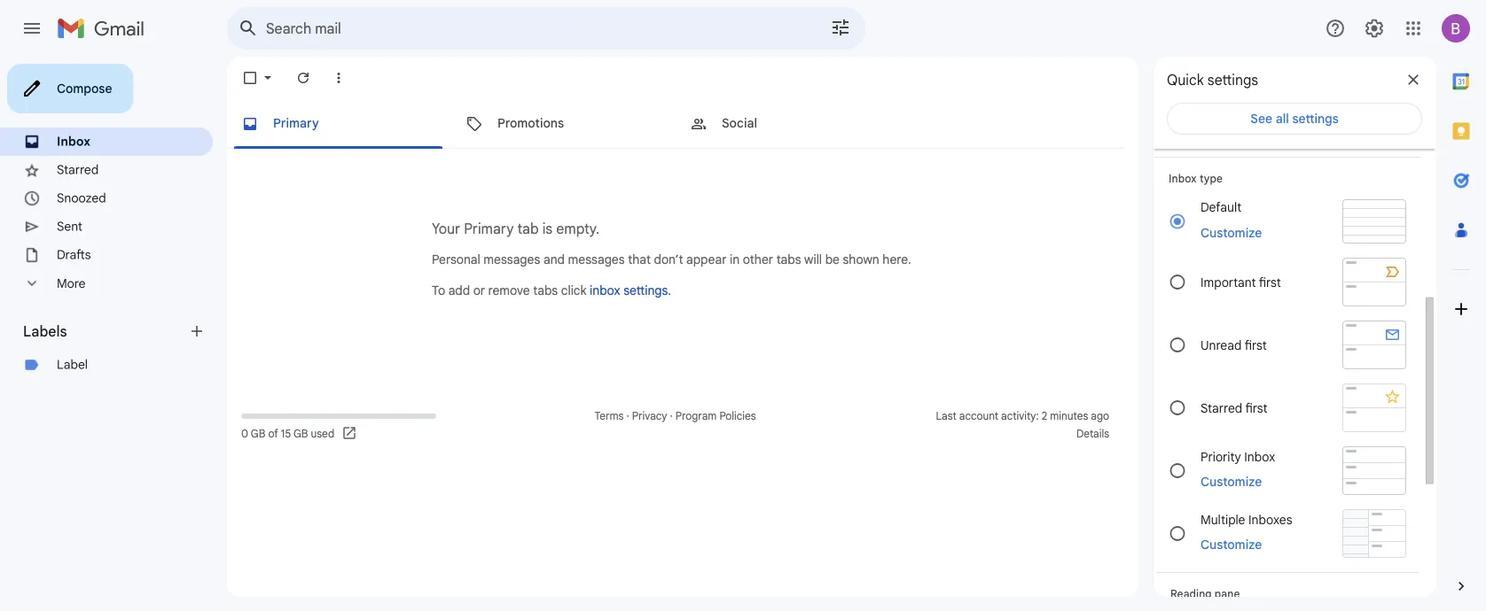 Task type: locate. For each thing, give the bounding box(es) containing it.
first for unread first
[[1245, 338, 1267, 353]]

terms link
[[595, 410, 624, 423]]

other
[[743, 252, 773, 268]]

your
[[432, 220, 460, 238]]

0 vertical spatial customize button
[[1190, 222, 1273, 244]]

first for starred first
[[1246, 401, 1268, 416]]

activity:
[[1001, 410, 1039, 423]]

inbox inside labels navigation
[[57, 134, 90, 149]]

first
[[1259, 275, 1281, 290], [1245, 338, 1267, 353], [1246, 401, 1268, 416]]

0 horizontal spatial primary
[[273, 116, 319, 131]]

primary inside primary 'tab'
[[273, 116, 319, 131]]

1 horizontal spatial settings
[[1208, 71, 1259, 89]]

·
[[627, 410, 629, 423], [670, 410, 673, 423]]

messages up inbox
[[568, 252, 625, 268]]

in
[[730, 252, 740, 268]]

promotions tab
[[451, 99, 675, 149]]

· right privacy
[[670, 410, 673, 423]]

settings inside button
[[1292, 111, 1339, 127]]

1 horizontal spatial gb
[[293, 428, 308, 441]]

gb right 0
[[251, 428, 265, 441]]

0 horizontal spatial messages
[[484, 252, 540, 268]]

tabs
[[777, 252, 801, 268], [533, 283, 558, 299]]

label
[[57, 357, 88, 373]]

primary
[[273, 116, 319, 131], [464, 220, 514, 238]]

0 vertical spatial starred
[[57, 162, 99, 178]]

1 horizontal spatial primary
[[464, 220, 514, 238]]

3 customize from the top
[[1201, 538, 1262, 553]]

settings right quick
[[1208, 71, 1259, 89]]

customize button down the multiple
[[1190, 535, 1273, 556]]

tab
[[517, 220, 539, 238]]

your primary tab is empty.
[[432, 220, 600, 238]]

1 horizontal spatial tabs
[[777, 252, 801, 268]]

0 horizontal spatial tab list
[[227, 99, 1125, 149]]

sent link
[[57, 219, 82, 235]]

used
[[311, 428, 334, 441]]

inboxes
[[1249, 512, 1293, 528]]

reading pane element
[[1171, 588, 1405, 601]]

messages
[[484, 252, 540, 268], [568, 252, 625, 268]]

of
[[268, 428, 278, 441]]

snoozed link
[[57, 191, 106, 206]]

customize down the multiple
[[1201, 538, 1262, 553]]

0 horizontal spatial settings
[[624, 283, 668, 299]]

starred inside labels navigation
[[57, 162, 99, 178]]

label link
[[57, 357, 88, 373]]

compose button
[[7, 64, 133, 114]]

footer containing terms
[[227, 408, 1125, 443]]

inbox
[[57, 134, 90, 149], [1169, 172, 1197, 185], [1245, 449, 1275, 465]]

2 vertical spatial customize button
[[1190, 535, 1273, 556]]

2 horizontal spatial settings
[[1292, 111, 1339, 127]]

0 horizontal spatial starred
[[57, 162, 99, 178]]

inbox type
[[1169, 172, 1223, 185]]

gb right 15
[[293, 428, 308, 441]]

social tab
[[676, 99, 899, 149]]

customize button down priority inbox
[[1190, 472, 1273, 493]]

1 messages from the left
[[484, 252, 540, 268]]

1 vertical spatial primary
[[464, 220, 514, 238]]

None checkbox
[[241, 69, 259, 87]]

inbox left type
[[1169, 172, 1197, 185]]

2
[[1042, 410, 1047, 423]]

customize button for multiple inboxes
[[1190, 535, 1273, 556]]

personal
[[432, 252, 480, 268]]

1 vertical spatial tabs
[[533, 283, 558, 299]]

settings right all
[[1292, 111, 1339, 127]]

settings image
[[1364, 18, 1385, 39]]

starred up 'snoozed'
[[57, 162, 99, 178]]

2 vertical spatial customize
[[1201, 538, 1262, 553]]

drafts link
[[57, 247, 91, 263]]

0 horizontal spatial tabs
[[533, 283, 558, 299]]

customize
[[1201, 225, 1262, 241], [1201, 475, 1262, 490], [1201, 538, 1262, 553]]

last account activity: 2 minutes ago details
[[936, 410, 1109, 441]]

2 vertical spatial settings
[[624, 283, 668, 299]]

program policies link
[[676, 410, 756, 423]]

customize button
[[1190, 222, 1273, 244], [1190, 472, 1273, 493], [1190, 535, 1273, 556]]

footer
[[227, 408, 1125, 443]]

will
[[804, 252, 822, 268]]

quick
[[1167, 71, 1204, 89]]

1 horizontal spatial ·
[[670, 410, 673, 423]]

type
[[1200, 172, 1223, 185]]

remove
[[488, 283, 530, 299]]

terms · privacy · program policies
[[595, 410, 756, 423]]

1 vertical spatial starred
[[1201, 401, 1243, 416]]

0 horizontal spatial gb
[[251, 428, 265, 441]]

1 vertical spatial inbox
[[1169, 172, 1197, 185]]

all
[[1276, 111, 1289, 127]]

privacy
[[632, 410, 667, 423]]

shown
[[843, 252, 880, 268]]

2 customize from the top
[[1201, 475, 1262, 490]]

inbox link
[[57, 134, 90, 149]]

first right unread
[[1245, 338, 1267, 353]]

minutes
[[1050, 410, 1088, 423]]

multiple
[[1201, 512, 1246, 528]]

1 horizontal spatial inbox
[[1169, 172, 1197, 185]]

primary tab
[[227, 99, 450, 149]]

starred for starred link
[[57, 162, 99, 178]]

first up priority inbox
[[1246, 401, 1268, 416]]

2 gb from the left
[[293, 428, 308, 441]]

settings down that
[[624, 283, 668, 299]]

2 vertical spatial inbox
[[1245, 449, 1275, 465]]

details
[[1077, 428, 1109, 441]]

1 vertical spatial customize button
[[1190, 472, 1273, 493]]

see all settings button
[[1167, 103, 1423, 135]]

0
[[241, 428, 248, 441]]

program
[[676, 410, 717, 423]]

gmail image
[[57, 11, 153, 46]]

inbox up starred link
[[57, 134, 90, 149]]

1 horizontal spatial messages
[[568, 252, 625, 268]]

advanced search options image
[[823, 10, 858, 45]]

1 vertical spatial customize
[[1201, 475, 1262, 490]]

1 vertical spatial settings
[[1292, 111, 1339, 127]]

3 customize button from the top
[[1190, 535, 1273, 556]]

personal messages and messages that don't appear in other tabs will be shown here.
[[432, 252, 911, 268]]

customize for default
[[1201, 225, 1262, 241]]

tab list
[[1437, 57, 1486, 548], [227, 99, 1125, 149]]

starred up priority
[[1201, 401, 1243, 416]]

1 vertical spatial first
[[1245, 338, 1267, 353]]

starred link
[[57, 162, 99, 178]]

primary down the refresh icon
[[273, 116, 319, 131]]

gb
[[251, 428, 265, 441], [293, 428, 308, 441]]

search mail image
[[232, 12, 264, 44]]

more
[[57, 276, 86, 292]]

0 horizontal spatial ·
[[627, 410, 629, 423]]

messages down your primary tab is empty.
[[484, 252, 540, 268]]

policies
[[720, 410, 756, 423]]

Search mail text field
[[266, 20, 780, 37]]

customize button down default
[[1190, 222, 1273, 244]]

2 customize button from the top
[[1190, 472, 1273, 493]]

15
[[281, 428, 291, 441]]

starred first
[[1201, 401, 1268, 416]]

starred
[[57, 162, 99, 178], [1201, 401, 1243, 416]]

1 horizontal spatial starred
[[1201, 401, 1243, 416]]

labels
[[23, 323, 67, 341]]

1 customize from the top
[[1201, 225, 1262, 241]]

1 customize button from the top
[[1190, 222, 1273, 244]]

0 horizontal spatial inbox
[[57, 134, 90, 149]]

settings
[[1208, 71, 1259, 89], [1292, 111, 1339, 127], [624, 283, 668, 299]]

more image
[[330, 69, 348, 87]]

inbox for inbox
[[57, 134, 90, 149]]

customize down default
[[1201, 225, 1262, 241]]

· right terms link
[[627, 410, 629, 423]]

None search field
[[227, 7, 866, 50]]

tabs left will
[[777, 252, 801, 268]]

quick settings element
[[1167, 71, 1259, 103]]

your primary tab is empty. main content
[[227, 99, 1125, 384]]

0 vertical spatial tabs
[[777, 252, 801, 268]]

settings inside your primary tab is empty. "main content"
[[624, 283, 668, 299]]

or
[[473, 283, 485, 299]]

tabs left click
[[533, 283, 558, 299]]

customize down priority inbox
[[1201, 475, 1262, 490]]

refresh image
[[294, 69, 312, 87]]

privacy link
[[632, 410, 667, 423]]

0 vertical spatial settings
[[1208, 71, 1259, 89]]

customize for priority inbox
[[1201, 475, 1262, 490]]

0 vertical spatial first
[[1259, 275, 1281, 290]]

0 vertical spatial customize
[[1201, 225, 1262, 241]]

primary left tab
[[464, 220, 514, 238]]

more button
[[0, 270, 213, 298]]

first right important
[[1259, 275, 1281, 290]]

0 vertical spatial inbox
[[57, 134, 90, 149]]

empty.
[[556, 220, 600, 238]]

inbox right priority
[[1245, 449, 1275, 465]]

0 vertical spatial primary
[[273, 116, 319, 131]]

2 vertical spatial first
[[1246, 401, 1268, 416]]

first for important first
[[1259, 275, 1281, 290]]



Task type: describe. For each thing, give the bounding box(es) containing it.
quick settings
[[1167, 71, 1259, 89]]

add
[[448, 283, 470, 299]]

social
[[722, 116, 757, 131]]

is
[[542, 220, 553, 238]]

1 · from the left
[[627, 410, 629, 423]]

priority
[[1201, 449, 1241, 465]]

.
[[668, 283, 671, 299]]

details link
[[1077, 428, 1109, 441]]

0 gb of 15 gb used
[[241, 428, 334, 441]]

labels navigation
[[0, 57, 227, 612]]

terms
[[595, 410, 624, 423]]

ago
[[1091, 410, 1109, 423]]

compose
[[57, 81, 112, 96]]

reading
[[1171, 588, 1212, 601]]

and
[[544, 252, 565, 268]]

to
[[432, 283, 445, 299]]

to add or remove tabs click inbox settings .
[[432, 283, 671, 299]]

reading pane
[[1171, 588, 1240, 601]]

1 horizontal spatial tab list
[[1437, 57, 1486, 548]]

inbox
[[590, 283, 620, 299]]

inbox for inbox type
[[1169, 172, 1197, 185]]

don't
[[654, 252, 683, 268]]

here.
[[883, 252, 911, 268]]

customize button for default
[[1190, 222, 1273, 244]]

labels heading
[[23, 323, 188, 341]]

sent
[[57, 219, 82, 235]]

click
[[561, 283, 587, 299]]

2 horizontal spatial inbox
[[1245, 449, 1275, 465]]

unread
[[1201, 338, 1242, 353]]

drafts
[[57, 247, 91, 263]]

important first
[[1201, 275, 1281, 290]]

unread first
[[1201, 338, 1267, 353]]

customize for multiple inboxes
[[1201, 538, 1262, 553]]

that
[[628, 252, 651, 268]]

2 messages from the left
[[568, 252, 625, 268]]

starred for starred first
[[1201, 401, 1243, 416]]

1 gb from the left
[[251, 428, 265, 441]]

tab list containing primary
[[227, 99, 1125, 149]]

default
[[1201, 200, 1242, 215]]

last
[[936, 410, 957, 423]]

customize button for priority inbox
[[1190, 472, 1273, 493]]

snoozed
[[57, 191, 106, 206]]

priority inbox
[[1201, 449, 1275, 465]]

follow link to manage storage image
[[342, 426, 359, 443]]

account
[[959, 410, 999, 423]]

inbox type element
[[1169, 172, 1407, 185]]

multiple inboxes
[[1201, 512, 1293, 528]]

be
[[825, 252, 840, 268]]

support image
[[1325, 18, 1346, 39]]

see all settings
[[1251, 111, 1339, 127]]

2 · from the left
[[670, 410, 673, 423]]

main menu image
[[21, 18, 43, 39]]

pane
[[1215, 588, 1240, 601]]

see
[[1251, 111, 1273, 127]]

important
[[1201, 275, 1256, 290]]

promotions
[[498, 116, 564, 131]]

appear
[[686, 252, 727, 268]]



Task type: vqa. For each thing, say whether or not it's contained in the screenshot.
terms link on the bottom left
yes



